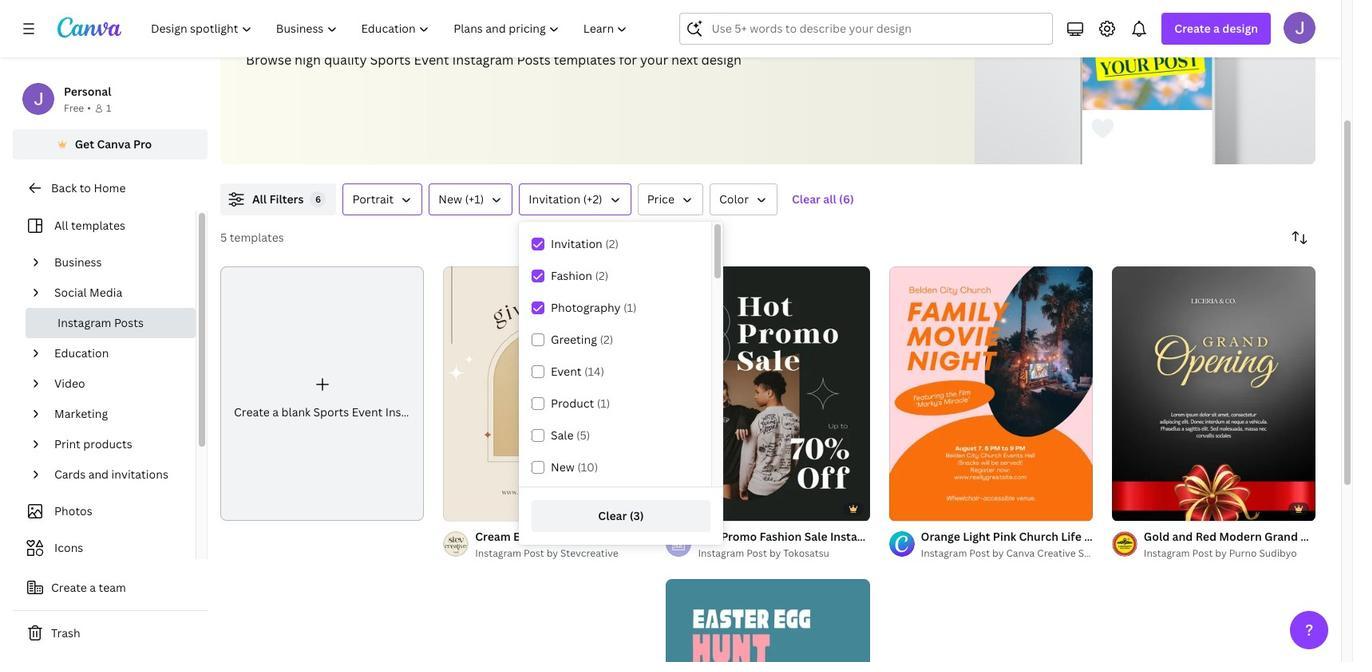 Task type: describe. For each thing, give the bounding box(es) containing it.
1
[[106, 101, 111, 115]]

away
[[584, 529, 613, 545]]

by for cream
[[547, 547, 558, 561]]

print
[[54, 437, 81, 452]]

get
[[75, 137, 94, 152]]

blank
[[281, 405, 311, 420]]

clear (3)
[[598, 509, 644, 524]]

product (1)
[[551, 396, 610, 411]]

1 vertical spatial design
[[701, 51, 742, 69]]

photos link
[[22, 497, 186, 527]]

templates up next
[[628, 2, 758, 37]]

photography
[[551, 300, 621, 315]]

cards
[[54, 467, 86, 482]]

3 by from the left
[[993, 547, 1004, 561]]

modern
[[1219, 529, 1262, 545]]

back to home
[[51, 180, 126, 196]]

video link
[[48, 369, 186, 399]]

gold and red modern grand opening instagram post image
[[1112, 267, 1316, 521]]

stevcreative
[[561, 547, 618, 561]]

1 sports event instagram posts templates image from the left
[[975, 0, 1316, 164]]

give
[[557, 529, 581, 545]]

event up quality
[[339, 2, 412, 37]]

(2) for greeting (2)
[[600, 332, 613, 347]]

green bunny illustration easter egg hunt instagram image
[[666, 580, 870, 663]]

cards and invitations link
[[48, 460, 186, 490]]

clear all (6) button
[[784, 184, 862, 216]]

quality
[[324, 51, 367, 69]]

event left (14)
[[551, 364, 582, 379]]

icons link
[[22, 533, 186, 564]]

(2) for fashion (2)
[[595, 268, 609, 283]]

5
[[220, 230, 227, 245]]

1 vertical spatial canva
[[1006, 547, 1035, 561]]

all for all filters
[[252, 192, 267, 207]]

a for design
[[1214, 21, 1220, 36]]

cream elegant give away fashion instagram post instagram post by stevcreative
[[475, 529, 742, 561]]

social
[[54, 285, 87, 300]]

2 horizontal spatial posts
[[551, 2, 623, 37]]

invitation for invitation (2)
[[551, 236, 603, 252]]

clear (3) button
[[532, 501, 711, 533]]

all templates
[[54, 218, 125, 233]]

home
[[94, 180, 126, 196]]

0 horizontal spatial fashion
[[551, 268, 592, 283]]

high
[[295, 51, 321, 69]]

6
[[315, 193, 321, 205]]

(14)
[[584, 364, 604, 379]]

trash link
[[13, 618, 208, 650]]

create a blank sports event instagram post link
[[220, 267, 466, 521]]

fashion (2)
[[551, 268, 609, 283]]

create a blank sports event instagram post element
[[220, 267, 466, 521]]

cream
[[475, 529, 511, 545]]

(+1)
[[465, 192, 484, 207]]

create a design button
[[1162, 13, 1271, 45]]

price
[[647, 192, 675, 207]]

invitation (+2) button
[[519, 184, 631, 216]]

trash
[[51, 626, 80, 641]]

create a team button
[[13, 572, 208, 604]]

instagram posts
[[57, 315, 144, 331]]

gold and red modern grand opening in link
[[1144, 529, 1353, 546]]

hot promo fashion sale instagram post portrait image
[[666, 267, 870, 521]]

portrait button
[[343, 184, 423, 216]]

browse
[[246, 51, 292, 69]]

portrait inside hot promo fashion sale instagram post portrait instagram post by tokosatsu
[[914, 529, 956, 545]]

new (+1)
[[439, 192, 484, 207]]

instagram inside gold and red modern grand opening in instagram post by purno sudibyo
[[1144, 547, 1190, 561]]

design inside create a design dropdown button
[[1223, 21, 1258, 36]]

clear all (6)
[[792, 192, 854, 207]]

sports event instagram posts templates
[[246, 2, 758, 37]]

(+2)
[[583, 192, 603, 207]]

photography (1)
[[551, 300, 637, 315]]

create for create a design
[[1175, 21, 1211, 36]]

price button
[[638, 184, 703, 216]]

templates down back to home on the top of page
[[71, 218, 125, 233]]

hot
[[698, 529, 718, 545]]

studio
[[1078, 547, 1109, 561]]

icons
[[54, 541, 83, 556]]

gold
[[1144, 529, 1170, 545]]

6 filter options selected element
[[310, 192, 326, 208]]

invitation (2)
[[551, 236, 619, 252]]

hot promo fashion sale instagram post portrait instagram post by tokosatsu
[[698, 529, 956, 561]]

media
[[89, 285, 122, 300]]

back to home link
[[13, 172, 208, 204]]

for
[[619, 51, 637, 69]]

all
[[823, 192, 837, 207]]

clear for clear all (6)
[[792, 192, 821, 207]]

(6)
[[839, 192, 854, 207]]

invitation (+2)
[[529, 192, 603, 207]]

cream elegant give away fashion instagram post link
[[475, 529, 742, 546]]

elegant
[[513, 529, 554, 545]]

greeting
[[551, 332, 597, 347]]

print products link
[[48, 430, 186, 460]]

personal
[[64, 84, 111, 99]]

sale inside hot promo fashion sale instagram post portrait instagram post by tokosatsu
[[805, 529, 828, 545]]

all for all templates
[[54, 218, 68, 233]]

new (+1) button
[[429, 184, 513, 216]]

to
[[80, 180, 91, 196]]

(3)
[[630, 509, 644, 524]]

a for blank
[[273, 405, 279, 420]]

new for new (+1)
[[439, 192, 462, 207]]

promo
[[721, 529, 757, 545]]

product
[[551, 396, 594, 411]]

print products
[[54, 437, 132, 452]]



Task type: vqa. For each thing, say whether or not it's contained in the screenshot.
Genericname382024 image
no



Task type: locate. For each thing, give the bounding box(es) containing it.
a inside dropdown button
[[1214, 21, 1220, 36]]

1 vertical spatial sale
[[805, 529, 828, 545]]

new for new (10)
[[551, 460, 575, 475]]

new (10)
[[551, 460, 598, 475]]

marketing link
[[48, 399, 186, 430]]

hot promo fashion sale instagram post portrait link
[[698, 529, 956, 546]]

and inside gold and red modern grand opening in instagram post by purno sudibyo
[[1173, 529, 1193, 545]]

design
[[1223, 21, 1258, 36], [701, 51, 742, 69]]

0 horizontal spatial (1)
[[597, 396, 610, 411]]

and for cards
[[88, 467, 109, 482]]

posts down sports event instagram posts templates
[[517, 51, 551, 69]]

pro
[[133, 137, 152, 152]]

2 sports event instagram posts templates image from the left
[[1083, 0, 1213, 110]]

cards and invitations
[[54, 467, 168, 482]]

sports up high
[[246, 2, 334, 37]]

1 horizontal spatial new
[[551, 460, 575, 475]]

by inside cream elegant give away fashion instagram post instagram post by stevcreative
[[547, 547, 558, 561]]

all down the 'back'
[[54, 218, 68, 233]]

create a blank sports event instagram post
[[234, 405, 466, 420]]

1 vertical spatial and
[[1173, 529, 1193, 545]]

a inside button
[[90, 580, 96, 596]]

a
[[1214, 21, 1220, 36], [273, 405, 279, 420], [90, 580, 96, 596]]

education link
[[48, 339, 186, 369]]

1 horizontal spatial create
[[234, 405, 270, 420]]

1 vertical spatial portrait
[[914, 529, 956, 545]]

fashion down (3)
[[615, 529, 658, 545]]

0 horizontal spatial create
[[51, 580, 87, 596]]

0 vertical spatial design
[[1223, 21, 1258, 36]]

instagram post by purno sudibyo link
[[1144, 546, 1316, 562]]

2 vertical spatial sports
[[313, 405, 349, 420]]

portrait
[[352, 192, 394, 207], [914, 529, 956, 545]]

sports event instagram posts templates image
[[975, 0, 1316, 164], [1083, 0, 1213, 110]]

0 vertical spatial (2)
[[605, 236, 619, 252]]

1 vertical spatial (1)
[[597, 396, 610, 411]]

1 horizontal spatial portrait
[[914, 529, 956, 545]]

jacob simon image
[[1284, 12, 1316, 44]]

social media
[[54, 285, 122, 300]]

posts up for
[[551, 2, 623, 37]]

1 vertical spatial create
[[234, 405, 270, 420]]

0 vertical spatial sports
[[246, 2, 334, 37]]

2 horizontal spatial a
[[1214, 21, 1220, 36]]

invitation up fashion (2)
[[551, 236, 603, 252]]

1 horizontal spatial posts
[[517, 51, 551, 69]]

(1)
[[623, 300, 637, 315], [597, 396, 610, 411]]

by left "tokosatsu" on the right bottom
[[770, 547, 781, 561]]

0 horizontal spatial portrait
[[352, 192, 394, 207]]

grand
[[1265, 529, 1298, 545]]

top level navigation element
[[141, 13, 642, 45]]

1 horizontal spatial all
[[252, 192, 267, 207]]

fashion inside cream elegant give away fashion instagram post instagram post by stevcreative
[[615, 529, 658, 545]]

photos
[[54, 504, 92, 519]]

sports for quality
[[370, 51, 411, 69]]

greeting (2)
[[551, 332, 613, 347]]

invitation left "(+2)"
[[529, 192, 581, 207]]

event
[[339, 2, 412, 37], [414, 51, 449, 69], [551, 364, 582, 379], [352, 405, 383, 420]]

1 horizontal spatial and
[[1173, 529, 1193, 545]]

by
[[547, 547, 558, 561], [770, 547, 781, 561], [993, 547, 1004, 561], [1215, 547, 1227, 561]]

0 horizontal spatial a
[[90, 580, 96, 596]]

0 horizontal spatial sale
[[551, 428, 574, 443]]

4 by from the left
[[1215, 547, 1227, 561]]

sudibyo
[[1259, 547, 1297, 561]]

0 horizontal spatial and
[[88, 467, 109, 482]]

free
[[64, 101, 84, 115]]

color
[[719, 192, 749, 207]]

0 vertical spatial portrait
[[352, 192, 394, 207]]

create for create a blank sports event instagram post
[[234, 405, 270, 420]]

canva
[[97, 137, 131, 152], [1006, 547, 1035, 561]]

1 vertical spatial all
[[54, 218, 68, 233]]

templates left for
[[554, 51, 616, 69]]

and right cards
[[88, 467, 109, 482]]

templates
[[628, 2, 758, 37], [554, 51, 616, 69], [71, 218, 125, 233], [230, 230, 284, 245]]

in
[[1349, 529, 1353, 545]]

1 horizontal spatial design
[[1223, 21, 1258, 36]]

0 vertical spatial and
[[88, 467, 109, 482]]

1 vertical spatial posts
[[517, 51, 551, 69]]

0 vertical spatial posts
[[551, 2, 623, 37]]

2 by from the left
[[770, 547, 781, 561]]

2 vertical spatial create
[[51, 580, 87, 596]]

2 vertical spatial posts
[[114, 315, 144, 331]]

invitation for invitation (+2)
[[529, 192, 581, 207]]

business link
[[48, 248, 186, 278]]

team
[[99, 580, 126, 596]]

0 vertical spatial (1)
[[623, 300, 637, 315]]

sale
[[551, 428, 574, 443], [805, 529, 828, 545]]

1 horizontal spatial fashion
[[615, 529, 658, 545]]

new inside new (+1) 'button'
[[439, 192, 462, 207]]

creative
[[1037, 547, 1076, 561]]

0 horizontal spatial all
[[54, 218, 68, 233]]

clear inside clear all (6) button
[[792, 192, 821, 207]]

None search field
[[680, 13, 1053, 45]]

(2) up photography (1)
[[595, 268, 609, 283]]

sports right blank
[[313, 405, 349, 420]]

Search search field
[[712, 14, 1043, 44]]

(1) for product (1)
[[597, 396, 610, 411]]

video
[[54, 376, 85, 391]]

templates right 5
[[230, 230, 284, 245]]

clear
[[792, 192, 821, 207], [598, 509, 627, 524]]

1 horizontal spatial sale
[[805, 529, 828, 545]]

by inside hot promo fashion sale instagram post portrait instagram post by tokosatsu
[[770, 547, 781, 561]]

fashion down "invitation (2)"
[[551, 268, 592, 283]]

event right blank
[[352, 405, 383, 420]]

0 horizontal spatial clear
[[598, 509, 627, 524]]

canva left pro
[[97, 137, 131, 152]]

products
[[83, 437, 132, 452]]

education
[[54, 346, 109, 361]]

0 vertical spatial sale
[[551, 428, 574, 443]]

and left red
[[1173, 529, 1193, 545]]

filters
[[269, 192, 304, 207]]

Sort by button
[[1284, 222, 1316, 254]]

1 vertical spatial (2)
[[595, 268, 609, 283]]

next
[[672, 51, 698, 69]]

invitations
[[111, 467, 168, 482]]

canva inside button
[[97, 137, 131, 152]]

0 vertical spatial invitation
[[529, 192, 581, 207]]

browse high quality sports event instagram posts templates for your next design
[[246, 51, 742, 69]]

0 vertical spatial canva
[[97, 137, 131, 152]]

design right next
[[701, 51, 742, 69]]

by down give
[[547, 547, 558, 561]]

(2) for invitation (2)
[[605, 236, 619, 252]]

(2) up fashion (2)
[[605, 236, 619, 252]]

fashion up instagram post by tokosatsu link
[[760, 529, 802, 545]]

0 vertical spatial create
[[1175, 21, 1211, 36]]

0 horizontal spatial posts
[[114, 315, 144, 331]]

1 vertical spatial invitation
[[551, 236, 603, 252]]

0 vertical spatial a
[[1214, 21, 1220, 36]]

post
[[442, 405, 466, 420], [717, 529, 742, 545], [888, 529, 912, 545], [524, 547, 544, 561], [747, 547, 767, 561], [970, 547, 990, 561], [1192, 547, 1213, 561]]

canva left "creative"
[[1006, 547, 1035, 561]]

sale up "tokosatsu" on the right bottom
[[805, 529, 828, 545]]

sale left (5)
[[551, 428, 574, 443]]

clear up cream elegant give away fashion instagram post link at the bottom
[[598, 509, 627, 524]]

and inside cards and invitations link
[[88, 467, 109, 482]]

0 vertical spatial all
[[252, 192, 267, 207]]

sale (5)
[[551, 428, 590, 443]]

by left purno
[[1215, 547, 1227, 561]]

instagram post by canva creative studio
[[921, 547, 1109, 561]]

create inside dropdown button
[[1175, 21, 1211, 36]]

clear inside the clear (3) button
[[598, 509, 627, 524]]

0 horizontal spatial new
[[439, 192, 462, 207]]

1 by from the left
[[547, 547, 558, 561]]

(2) right the greeting
[[600, 332, 613, 347]]

all
[[252, 192, 267, 207], [54, 218, 68, 233]]

(1) right product
[[597, 396, 610, 411]]

1 vertical spatial sports
[[370, 51, 411, 69]]

back
[[51, 180, 77, 196]]

all left filters
[[252, 192, 267, 207]]

1 vertical spatial new
[[551, 460, 575, 475]]

(1) right photography
[[623, 300, 637, 315]]

free •
[[64, 101, 91, 115]]

(1) for photography (1)
[[623, 300, 637, 315]]

2 horizontal spatial create
[[1175, 21, 1211, 36]]

(5)
[[576, 428, 590, 443]]

clear for clear (3)
[[598, 509, 627, 524]]

opening
[[1301, 529, 1347, 545]]

business
[[54, 255, 102, 270]]

your
[[640, 51, 668, 69]]

0 horizontal spatial canva
[[97, 137, 131, 152]]

0 vertical spatial clear
[[792, 192, 821, 207]]

5 templates
[[220, 230, 284, 245]]

social media link
[[48, 278, 186, 308]]

marketing
[[54, 406, 108, 422]]

get canva pro
[[75, 137, 152, 152]]

clear left all
[[792, 192, 821, 207]]

create a design
[[1175, 21, 1258, 36]]

post inside gold and red modern grand opening in instagram post by purno sudibyo
[[1192, 547, 1213, 561]]

portrait inside button
[[352, 192, 394, 207]]

instagram
[[418, 2, 546, 37], [452, 51, 514, 69], [57, 315, 111, 331], [385, 405, 439, 420], [660, 529, 715, 545], [830, 529, 885, 545], [475, 547, 521, 561], [698, 547, 744, 561], [921, 547, 967, 561], [1144, 547, 1190, 561]]

fashion inside hot promo fashion sale instagram post portrait instagram post by tokosatsu
[[760, 529, 802, 545]]

sports for blank
[[313, 405, 349, 420]]

•
[[87, 101, 91, 115]]

2 vertical spatial a
[[90, 580, 96, 596]]

gold and red modern grand opening in instagram post by purno sudibyo
[[1144, 529, 1353, 561]]

sports down top level navigation element
[[370, 51, 411, 69]]

1 horizontal spatial clear
[[792, 192, 821, 207]]

sports
[[246, 2, 334, 37], [370, 51, 411, 69], [313, 405, 349, 420]]

0 horizontal spatial design
[[701, 51, 742, 69]]

1 horizontal spatial (1)
[[623, 300, 637, 315]]

invitation inside button
[[529, 192, 581, 207]]

cream elegant give away fashion instagram post image
[[443, 267, 647, 521]]

a for team
[[90, 580, 96, 596]]

1 horizontal spatial canva
[[1006, 547, 1035, 561]]

by for hot
[[770, 547, 781, 561]]

get canva pro button
[[13, 129, 208, 160]]

event down top level navigation element
[[414, 51, 449, 69]]

by inside gold and red modern grand opening in instagram post by purno sudibyo
[[1215, 547, 1227, 561]]

1 vertical spatial clear
[[598, 509, 627, 524]]

orange light pink church life events type and photocentric trendy church announcement instagram post portrait image
[[889, 267, 1093, 521]]

design left jacob simon image
[[1223, 21, 1258, 36]]

instagram post by tokosatsu link
[[698, 546, 870, 562]]

0 vertical spatial new
[[439, 192, 462, 207]]

invitation
[[529, 192, 581, 207], [551, 236, 603, 252]]

1 vertical spatial a
[[273, 405, 279, 420]]

2 vertical spatial (2)
[[600, 332, 613, 347]]

2 horizontal spatial fashion
[[760, 529, 802, 545]]

(10)
[[577, 460, 598, 475]]

1 horizontal spatial a
[[273, 405, 279, 420]]

posts down social media link
[[114, 315, 144, 331]]

new left (+1)
[[439, 192, 462, 207]]

by left "creative"
[[993, 547, 1004, 561]]

create for create a team
[[51, 580, 87, 596]]

and for gold
[[1173, 529, 1193, 545]]

create
[[1175, 21, 1211, 36], [234, 405, 270, 420], [51, 580, 87, 596]]

create inside button
[[51, 580, 87, 596]]

by for gold
[[1215, 547, 1227, 561]]

all templates link
[[22, 211, 186, 241]]

new left '(10)'
[[551, 460, 575, 475]]



